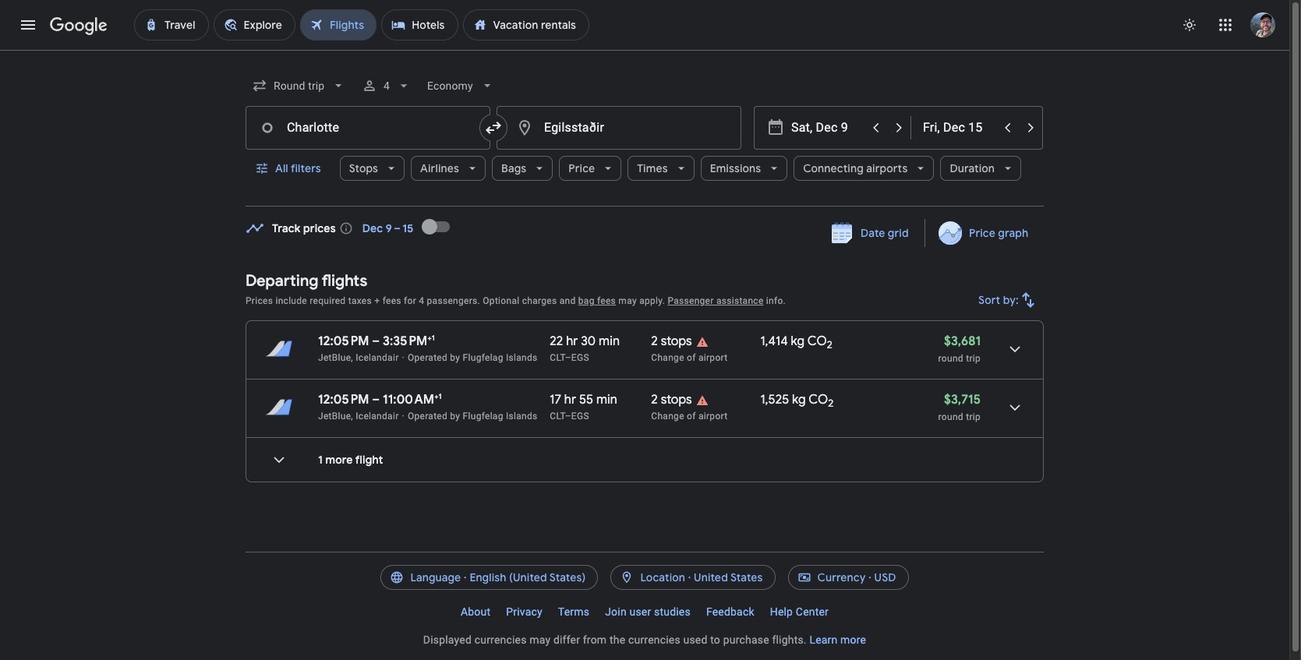 Task type: locate. For each thing, give the bounding box(es) containing it.
0 vertical spatial clt
[[550, 352, 565, 363]]

– inside 22 hr 30 min clt – egs
[[565, 352, 571, 363]]

kg inside 1,525 kg co 2
[[792, 392, 806, 408]]

all
[[275, 161, 288, 175]]

2 stops flight. element
[[651, 334, 692, 352], [651, 392, 692, 410]]

12:05 pm down required
[[318, 334, 369, 349]]

swap origin and destination. image
[[484, 118, 503, 137]]

1,525
[[760, 392, 789, 408]]

1 vertical spatial stops
[[661, 392, 692, 408]]

egs inside 22 hr 30 min clt – egs
[[571, 352, 589, 363]]

feedback link
[[698, 599, 762, 624]]

operated down arrival time: 3:35 pm on  sunday, december 10. text box
[[408, 352, 448, 363]]

0 vertical spatial jetblue, icelandair
[[318, 352, 399, 363]]

hr right 17
[[564, 392, 576, 408]]

2 stops flight. element for 17 hr 55 min
[[651, 392, 692, 410]]

total duration 22 hr 30 min. element
[[550, 334, 651, 352]]

language
[[410, 571, 461, 585]]

1 vertical spatial change of airport
[[651, 411, 728, 422]]

times button
[[628, 150, 694, 187]]

1 vertical spatial 2 stops
[[651, 392, 692, 408]]

to
[[710, 634, 720, 646]]

co inside 1,525 kg co 2
[[809, 392, 828, 408]]

2 stops for 22 hr 30 min
[[651, 334, 692, 349]]

english (united states)
[[470, 571, 586, 585]]

1 inside 12:05 pm – 11:00 am + 1
[[438, 391, 442, 401]]

Departure text field
[[791, 107, 863, 149]]

None field
[[246, 72, 353, 100], [421, 72, 501, 100], [246, 72, 353, 100], [421, 72, 501, 100]]

bags button
[[492, 150, 553, 187]]

0 vertical spatial jetblue,
[[318, 352, 353, 363]]

fees right bag
[[597, 295, 616, 306]]

2 egs from the top
[[571, 411, 589, 422]]

1 vertical spatial round
[[938, 412, 963, 423]]

1 trip from the top
[[966, 353, 981, 364]]

hr inside 22 hr 30 min clt – egs
[[566, 334, 578, 349]]

– right 12:05 pm text box
[[372, 392, 380, 408]]

operated by flugfelag islands for 11:00 am
[[408, 411, 538, 422]]

used
[[683, 634, 707, 646]]

0 vertical spatial operated
[[408, 352, 448, 363]]

2 stops flight. element down passenger
[[651, 334, 692, 352]]

0 vertical spatial min
[[599, 334, 620, 349]]

–
[[372, 334, 380, 349], [565, 352, 571, 363], [372, 392, 380, 408], [565, 411, 571, 422]]

departing flights main content
[[246, 208, 1044, 495]]

english
[[470, 571, 506, 585]]

may inside departing flights main content
[[618, 295, 637, 306]]

– inside 17 hr 55 min clt – egs
[[565, 411, 571, 422]]

by:
[[1003, 293, 1019, 307]]

1 operated from the top
[[408, 352, 448, 363]]

terms
[[558, 606, 589, 618]]

icelandair down 12:05 pm – 3:35 pm + 1
[[356, 352, 399, 363]]

airport
[[698, 352, 728, 363], [698, 411, 728, 422]]

co
[[807, 334, 827, 349], [809, 392, 828, 408]]

change down layover (1 of 2) is a 5 hr 44 min layover at boston logan international airport in boston. layover (2 of 2) is a 8 hr 15 min layover in reykjavík. transfer here from keflavík international airport to reykjavík domestic airport. element
[[651, 411, 684, 422]]

apply.
[[639, 295, 665, 306]]

0 vertical spatial by
[[450, 352, 460, 363]]

round down the $3,681
[[938, 353, 963, 364]]

0 vertical spatial change
[[651, 352, 684, 363]]

1 horizontal spatial 1
[[432, 333, 435, 343]]

1 clt from the top
[[550, 352, 565, 363]]

islands left 17 hr 55 min clt – egs at left
[[506, 411, 538, 422]]

change inside layover (1 of 2) is a 5 hr 44 min layover at boston logan international airport in boston. layover (2 of 2) is a 3 hr 40 min layover in reykjavík. transfer here from keflavík international airport to reykjavík domestic airport. element
[[651, 411, 684, 422]]

1 flugfelag from the top
[[463, 352, 503, 363]]

2 right 1,414
[[827, 338, 832, 352]]

currency
[[817, 571, 866, 585]]

flugfelag for 11:00 am
[[463, 411, 503, 422]]

0 vertical spatial price
[[569, 161, 595, 175]]

layover (1 of 2) is a 5 hr 44 min layover at boston logan international airport in boston. layover (2 of 2) is a 8 hr 15 min layover in reykjavík. transfer here from keflavík international airport to reykjavík domestic airport. element
[[651, 352, 753, 364]]

privacy link
[[498, 599, 550, 624]]

jetblue,
[[318, 352, 353, 363], [318, 411, 353, 422]]

for
[[404, 295, 416, 306]]

$3,681
[[944, 334, 981, 349]]

1 operated by flugfelag islands from the top
[[408, 352, 538, 363]]

fees left for
[[382, 295, 401, 306]]

studies
[[654, 606, 691, 618]]

1 right 1 more flight icon
[[318, 453, 323, 467]]

airport down passenger assistance button
[[698, 352, 728, 363]]

2 jetblue, from the top
[[318, 411, 353, 422]]

2 12:05 pm from the top
[[318, 392, 369, 408]]

2 vertical spatial 1
[[318, 453, 323, 467]]

17
[[550, 392, 561, 408]]

islands down prices include required taxes + fees for 4 passengers. optional charges and bag fees may apply. passenger assistance
[[506, 352, 538, 363]]

1 stops from the top
[[661, 334, 692, 349]]

assistance
[[716, 295, 764, 306]]

min inside 22 hr 30 min clt – egs
[[599, 334, 620, 349]]

2 change of airport from the top
[[651, 411, 728, 422]]

0 vertical spatial +
[[374, 295, 380, 306]]

2 change from the top
[[651, 411, 684, 422]]

None search field
[[246, 67, 1044, 207]]

islands
[[506, 352, 538, 363], [506, 411, 538, 422]]

0 vertical spatial kg
[[791, 334, 805, 349]]

sort by:
[[978, 293, 1019, 307]]

change of airport for 17 hr 55 min
[[651, 411, 728, 422]]

+ right taxes
[[374, 295, 380, 306]]

min right 55 on the bottom of the page
[[596, 392, 617, 408]]

change of airport down layover (1 of 2) is a 5 hr 44 min layover at boston logan international airport in boston. layover (2 of 2) is a 8 hr 15 min layover in reykjavík. transfer here from keflavík international airport to reykjavík domestic airport. element
[[651, 411, 728, 422]]

+ for 3:35 pm
[[427, 333, 432, 343]]

feedback
[[706, 606, 754, 618]]

0 vertical spatial hr
[[566, 334, 578, 349]]

loading results progress bar
[[0, 50, 1289, 53]]

0 vertical spatial 4
[[384, 80, 390, 92]]

price inside popup button
[[569, 161, 595, 175]]

operated
[[408, 352, 448, 363], [408, 411, 448, 422]]

of down layover (1 of 2) is a 5 hr 44 min layover at boston logan international airport in boston. layover (2 of 2) is a 8 hr 15 min layover in reykjavík. transfer here from keflavík international airport to reykjavík domestic airport. element
[[687, 411, 696, 422]]

1 round from the top
[[938, 353, 963, 364]]

2 right the 1,525 at bottom right
[[828, 397, 834, 410]]

jetblue, for 11:00 am
[[318, 411, 353, 422]]

change down apply.
[[651, 352, 684, 363]]

icelandair down leaves charlotte douglas international airport at 12:05 pm on saturday, december 9 and arrives at egilsstaðir airport at 11:00 am on sunday, december 10. 'element'
[[356, 411, 399, 422]]

(united
[[509, 571, 547, 585]]

min inside 17 hr 55 min clt – egs
[[596, 392, 617, 408]]

jetblue, down 12:05 pm text box
[[318, 411, 353, 422]]

+ inside 12:05 pm – 3:35 pm + 1
[[427, 333, 432, 343]]

2 clt from the top
[[550, 411, 565, 422]]

flight
[[355, 453, 383, 467]]

1 vertical spatial by
[[450, 411, 460, 422]]

trip down "$3,715" text box
[[966, 412, 981, 423]]

1 right 11:00 am
[[438, 391, 442, 401]]

2 of from the top
[[687, 411, 696, 422]]

0 vertical spatial islands
[[506, 352, 538, 363]]

1 vertical spatial egs
[[571, 411, 589, 422]]

$3,715 round trip
[[938, 392, 981, 423]]

+ down arrival time: 3:35 pm on  sunday, december 10. text box
[[434, 391, 438, 401]]

jetblue, icelandair for 11:00 am
[[318, 411, 399, 422]]

1 vertical spatial price
[[969, 226, 995, 240]]

None text field
[[246, 106, 490, 150], [497, 106, 741, 150], [246, 106, 490, 150], [497, 106, 741, 150]]

taxes
[[348, 295, 372, 306]]

change of airport inside layover (1 of 2) is a 5 hr 44 min layover at boston logan international airport in boston. layover (2 of 2) is a 3 hr 40 min layover in reykjavík. transfer here from keflavík international airport to reykjavík domestic airport. element
[[651, 411, 728, 422]]

islands for 17 hr 55 min
[[506, 411, 538, 422]]

co inside "1,414 kg co 2"
[[807, 334, 827, 349]]

currencies down the privacy
[[474, 634, 527, 646]]

privacy
[[506, 606, 542, 618]]

price for price graph
[[969, 226, 995, 240]]

airport for 1,525
[[698, 411, 728, 422]]

1 more flight image
[[260, 441, 298, 479]]

0 vertical spatial 1
[[432, 333, 435, 343]]

differ
[[553, 634, 580, 646]]

1 vertical spatial min
[[596, 392, 617, 408]]

2 jetblue, icelandair from the top
[[318, 411, 399, 422]]

1 horizontal spatial price
[[969, 226, 995, 240]]

– inside 12:05 pm – 3:35 pm + 1
[[372, 334, 380, 349]]

more left flight
[[325, 453, 353, 467]]

change of airport
[[651, 352, 728, 363], [651, 411, 728, 422]]

operated by flugfelag islands down arrival time: 11:00 am on  sunday, december 10. text field
[[408, 411, 538, 422]]

0 horizontal spatial fees
[[382, 295, 401, 306]]

12:05 pm
[[318, 334, 369, 349], [318, 392, 369, 408]]

Arrival time: 3:35 PM on  Sunday, December 10. text field
[[383, 333, 435, 349]]

price right bags popup button
[[569, 161, 595, 175]]

2 icelandair from the top
[[356, 411, 399, 422]]

1 vertical spatial 12:05 pm
[[318, 392, 369, 408]]

change of airport inside layover (1 of 2) is a 5 hr 44 min layover at boston logan international airport in boston. layover (2 of 2) is a 8 hr 15 min layover in reykjavík. transfer here from keflavík international airport to reykjavík domestic airport. element
[[651, 352, 728, 363]]

egs for 55
[[571, 411, 589, 422]]

1,414 kg co 2
[[760, 334, 832, 352]]

operated down arrival time: 11:00 am on  sunday, december 10. text field
[[408, 411, 448, 422]]

airport for 1,414
[[698, 352, 728, 363]]

flugfelag for 3:35 pm
[[463, 352, 503, 363]]

clt down 17
[[550, 411, 565, 422]]

date
[[861, 226, 885, 240]]

kg right the 1,525 at bottom right
[[792, 392, 806, 408]]

round inside $3,681 round trip
[[938, 353, 963, 364]]

2 islands from the top
[[506, 411, 538, 422]]

1 horizontal spatial currencies
[[628, 634, 680, 646]]

departing flights
[[246, 271, 367, 291]]

1 vertical spatial trip
[[966, 412, 981, 423]]

price inside button
[[969, 226, 995, 240]]

1 vertical spatial jetblue,
[[318, 411, 353, 422]]

2 inside 1,525 kg co 2
[[828, 397, 834, 410]]

0 vertical spatial round
[[938, 353, 963, 364]]

0 vertical spatial of
[[687, 352, 696, 363]]

by
[[450, 352, 460, 363], [450, 411, 460, 422]]

of down passenger
[[687, 352, 696, 363]]

12:05 pm inside 12:05 pm – 3:35 pm + 1
[[318, 334, 369, 349]]

connecting airports button
[[794, 150, 934, 187]]

0 horizontal spatial more
[[325, 453, 353, 467]]

airlines button
[[411, 150, 486, 187]]

2 flugfelag from the top
[[463, 411, 503, 422]]

may left apply.
[[618, 295, 637, 306]]

2 2 stops from the top
[[651, 392, 692, 408]]

egs
[[571, 352, 589, 363], [571, 411, 589, 422]]

1 vertical spatial of
[[687, 411, 696, 422]]

2 stops up layover (1 of 2) is a 5 hr 44 min layover at boston logan international airport in boston. layover (2 of 2) is a 8 hr 15 min layover in reykjavík. transfer here from keflavík international airport to reykjavík domestic airport. element
[[651, 334, 692, 349]]

flight details. leaves charlotte douglas international airport at 12:05 pm on saturday, december 9 and arrives at egilsstaðir airport at 3:35 pm on sunday, december 10. image
[[996, 331, 1034, 368]]

egs for 30
[[571, 352, 589, 363]]

track
[[272, 221, 301, 235]]

clt inside 17 hr 55 min clt – egs
[[550, 411, 565, 422]]

0 vertical spatial operated by flugfelag islands
[[408, 352, 538, 363]]

egs inside 17 hr 55 min clt – egs
[[571, 411, 589, 422]]

icelandair for 11:00 am
[[356, 411, 399, 422]]

1 islands from the top
[[506, 352, 538, 363]]

2 operated by flugfelag islands from the top
[[408, 411, 538, 422]]

learn more link
[[809, 634, 866, 646]]

2 horizontal spatial 1
[[438, 391, 442, 401]]

0 vertical spatial stops
[[661, 334, 692, 349]]

1 vertical spatial 1
[[438, 391, 442, 401]]

round down "$3,715" text box
[[938, 412, 963, 423]]

min for 17 hr 55 min
[[596, 392, 617, 408]]

departing
[[246, 271, 318, 291]]

2 by from the top
[[450, 411, 460, 422]]

change of airport down passenger
[[651, 352, 728, 363]]

1 vertical spatial flugfelag
[[463, 411, 503, 422]]

none search field containing all filters
[[246, 67, 1044, 207]]

1 vertical spatial jetblue, icelandair
[[318, 411, 399, 422]]

4 inside departing flights main content
[[419, 295, 424, 306]]

1 airport from the top
[[698, 352, 728, 363]]

more inside departing flights main content
[[325, 453, 353, 467]]

2 fees from the left
[[597, 295, 616, 306]]

flight details. leaves charlotte douglas international airport at 12:05 pm on saturday, december 9 and arrives at egilsstaðir airport at 11:00 am on sunday, december 10. image
[[996, 389, 1034, 426]]

1 vertical spatial hr
[[564, 392, 576, 408]]

1 inside 12:05 pm – 3:35 pm + 1
[[432, 333, 435, 343]]

help center
[[770, 606, 829, 618]]

kg inside "1,414 kg co 2"
[[791, 334, 805, 349]]

hr
[[566, 334, 578, 349], [564, 392, 576, 408]]

2 down apply.
[[651, 334, 658, 349]]

0 vertical spatial airport
[[698, 352, 728, 363]]

1 egs from the top
[[571, 352, 589, 363]]

more right learn
[[840, 634, 866, 646]]

+ inside 12:05 pm – 11:00 am + 1
[[434, 391, 438, 401]]

co right 1,414
[[807, 334, 827, 349]]

by for 11:00 am
[[450, 411, 460, 422]]

price left graph
[[969, 226, 995, 240]]

12:05 pm inside 12:05 pm – 11:00 am + 1
[[318, 392, 369, 408]]

12:05 pm – 11:00 am + 1
[[318, 391, 442, 408]]

hr right '22'
[[566, 334, 578, 349]]

price for price
[[569, 161, 595, 175]]

1 vertical spatial +
[[427, 333, 432, 343]]

round inside $3,715 round trip
[[938, 412, 963, 423]]

clt for 22
[[550, 352, 565, 363]]

1 vertical spatial change
[[651, 411, 684, 422]]

0 horizontal spatial price
[[569, 161, 595, 175]]

1 horizontal spatial +
[[427, 333, 432, 343]]

united states
[[694, 571, 763, 585]]

total duration 17 hr 55 min. element
[[550, 392, 651, 410]]

+ down passengers.
[[427, 333, 432, 343]]

2 vertical spatial +
[[434, 391, 438, 401]]

1 2 stops from the top
[[651, 334, 692, 349]]

icelandair
[[356, 352, 399, 363], [356, 411, 399, 422]]

1 by from the top
[[450, 352, 460, 363]]

all filters
[[275, 161, 321, 175]]

0 vertical spatial 2 stops flight. element
[[651, 334, 692, 352]]

change inside layover (1 of 2) is a 5 hr 44 min layover at boston logan international airport in boston. layover (2 of 2) is a 8 hr 15 min layover in reykjavík. transfer here from keflavík international airport to reykjavík domestic airport. element
[[651, 352, 684, 363]]

1 vertical spatial kg
[[792, 392, 806, 408]]

– down total duration 22 hr 30 min. element
[[565, 352, 571, 363]]

flugfelag
[[463, 352, 503, 363], [463, 411, 503, 422]]

usd
[[874, 571, 896, 585]]

2 stops up layover (1 of 2) is a 5 hr 44 min layover at boston logan international airport in boston. layover (2 of 2) is a 3 hr 40 min layover in reykjavík. transfer here from keflavík international airport to reykjavík domestic airport. element
[[651, 392, 692, 408]]

0 horizontal spatial +
[[374, 295, 380, 306]]

clt down '22'
[[550, 352, 565, 363]]

duration
[[950, 161, 995, 175]]

2 inside "1,414 kg co 2"
[[827, 338, 832, 352]]

airport down layover (1 of 2) is a 5 hr 44 min layover at boston logan international airport in boston. layover (2 of 2) is a 8 hr 15 min layover in reykjavík. transfer here from keflavík international airport to reykjavík domestic airport. element
[[698, 411, 728, 422]]

– left 3:35 pm
[[372, 334, 380, 349]]

0 vertical spatial trip
[[966, 353, 981, 364]]

operated by flugfelag islands down passengers.
[[408, 352, 538, 363]]

of
[[687, 352, 696, 363], [687, 411, 696, 422]]

0 horizontal spatial currencies
[[474, 634, 527, 646]]

1 vertical spatial 4
[[419, 295, 424, 306]]

1 vertical spatial more
[[840, 634, 866, 646]]

1 for 3:35 pm
[[432, 333, 435, 343]]

0 horizontal spatial 4
[[384, 80, 390, 92]]

operated by flugfelag islands for 3:35 pm
[[408, 352, 538, 363]]

change for 22 hr 30 min
[[651, 352, 684, 363]]

2
[[651, 334, 658, 349], [827, 338, 832, 352], [651, 392, 658, 408], [828, 397, 834, 410]]

fees
[[382, 295, 401, 306], [597, 295, 616, 306]]

2 stops
[[651, 334, 692, 349], [651, 392, 692, 408]]

1 horizontal spatial fees
[[597, 295, 616, 306]]

2 round from the top
[[938, 412, 963, 423]]

stops up layover (1 of 2) is a 5 hr 44 min layover at boston logan international airport in boston. layover (2 of 2) is a 8 hr 15 min layover in reykjavík. transfer here from keflavík international airport to reykjavík domestic airport. element
[[661, 334, 692, 349]]

9 – 15
[[386, 221, 414, 235]]

trip down the $3,681
[[966, 353, 981, 364]]

currencies down join user studies
[[628, 634, 680, 646]]

min for 22 hr 30 min
[[599, 334, 620, 349]]

1 for 11:00 am
[[438, 391, 442, 401]]

2 operated from the top
[[408, 411, 448, 422]]

trip inside $3,681 round trip
[[966, 353, 981, 364]]

1 horizontal spatial 4
[[419, 295, 424, 306]]

1 vertical spatial may
[[529, 634, 551, 646]]

1 currencies from the left
[[474, 634, 527, 646]]

join user studies link
[[597, 599, 698, 624]]

1 horizontal spatial may
[[618, 295, 637, 306]]

0 vertical spatial change of airport
[[651, 352, 728, 363]]

0 vertical spatial co
[[807, 334, 827, 349]]

bag
[[578, 295, 595, 306]]

clt inside 22 hr 30 min clt – egs
[[550, 352, 565, 363]]

0 vertical spatial 12:05 pm
[[318, 334, 369, 349]]

jetblue, down departure time: 12:05 pm. text field
[[318, 352, 353, 363]]

1 change from the top
[[651, 352, 684, 363]]

jetblue, icelandair down departure time: 12:05 pm. text field
[[318, 352, 399, 363]]

2 stops from the top
[[661, 392, 692, 408]]

0 vertical spatial flugfelag
[[463, 352, 503, 363]]

1 change of airport from the top
[[651, 352, 728, 363]]

1 2 stops flight. element from the top
[[651, 334, 692, 352]]

2 airport from the top
[[698, 411, 728, 422]]

may left differ at the bottom
[[529, 634, 551, 646]]

layover (1 of 2) is a 5 hr 44 min layover at boston logan international airport in boston. layover (2 of 2) is a 3 hr 40 min layover in reykjavík. transfer here from keflavík international airport to reykjavík domestic airport. element
[[651, 410, 753, 423]]

stops up layover (1 of 2) is a 5 hr 44 min layover at boston logan international airport in boston. layover (2 of 2) is a 3 hr 40 min layover in reykjavík. transfer here from keflavík international airport to reykjavík domestic airport. element
[[661, 392, 692, 408]]

1 vertical spatial airport
[[698, 411, 728, 422]]

hr inside 17 hr 55 min clt – egs
[[564, 392, 576, 408]]

1 vertical spatial clt
[[550, 411, 565, 422]]

kg right 1,414
[[791, 334, 805, 349]]

0 vertical spatial icelandair
[[356, 352, 399, 363]]

– down total duration 17 hr 55 min. element
[[565, 411, 571, 422]]

jetblue, icelandair down 12:05 pm text box
[[318, 411, 399, 422]]

2 2 stops flight. element from the top
[[651, 392, 692, 410]]

round
[[938, 353, 963, 364], [938, 412, 963, 423]]

co for 1,414
[[807, 334, 827, 349]]

0 vertical spatial 2 stops
[[651, 334, 692, 349]]

1 vertical spatial 2 stops flight. element
[[651, 392, 692, 410]]

trip for $3,681
[[966, 353, 981, 364]]

0 vertical spatial more
[[325, 453, 353, 467]]

3681 US dollars text field
[[944, 334, 981, 349]]

1 vertical spatial co
[[809, 392, 828, 408]]

1 of from the top
[[687, 352, 696, 363]]

1 12:05 pm from the top
[[318, 334, 369, 349]]

leaves charlotte douglas international airport at 12:05 pm on saturday, december 9 and arrives at egilsstaðir airport at 11:00 am on sunday, december 10. element
[[318, 391, 442, 408]]

join
[[605, 606, 627, 618]]

trip
[[966, 353, 981, 364], [966, 412, 981, 423]]

1 vertical spatial operated
[[408, 411, 448, 422]]

trip inside $3,715 round trip
[[966, 412, 981, 423]]

0 vertical spatial egs
[[571, 352, 589, 363]]

+
[[374, 295, 380, 306], [427, 333, 432, 343], [434, 391, 438, 401]]

1 vertical spatial islands
[[506, 411, 538, 422]]

1 vertical spatial operated by flugfelag islands
[[408, 411, 538, 422]]

0 horizontal spatial may
[[529, 634, 551, 646]]

1 icelandair from the top
[[356, 352, 399, 363]]

3715 US dollars text field
[[944, 392, 981, 408]]

12:05 pm down departure time: 12:05 pm. text field
[[318, 392, 369, 408]]

2 stops flight. element down layover (1 of 2) is a 5 hr 44 min layover at boston logan international airport in boston. layover (2 of 2) is a 8 hr 15 min layover in reykjavík. transfer here from keflavík international airport to reykjavík domestic airport. element
[[651, 392, 692, 410]]

stops button
[[340, 150, 405, 187]]

about
[[461, 606, 491, 618]]

1 jetblue, icelandair from the top
[[318, 352, 399, 363]]

co right the 1,525 at bottom right
[[809, 392, 828, 408]]

1 right 3:35 pm
[[432, 333, 435, 343]]

change for 17 hr 55 min
[[651, 411, 684, 422]]

change
[[651, 352, 684, 363], [651, 411, 684, 422]]

1 jetblue, from the top
[[318, 352, 353, 363]]

egs down 30
[[571, 352, 589, 363]]

0 vertical spatial may
[[618, 295, 637, 306]]

2 horizontal spatial +
[[434, 391, 438, 401]]

min right 30
[[599, 334, 620, 349]]

2 trip from the top
[[966, 412, 981, 423]]

1 vertical spatial icelandair
[[356, 411, 399, 422]]

egs down 55 on the bottom of the page
[[571, 411, 589, 422]]



Task type: describe. For each thing, give the bounding box(es) containing it.
grid
[[888, 226, 909, 240]]

1 more flight
[[318, 453, 383, 467]]

states
[[730, 571, 763, 585]]

connecting airports
[[803, 161, 908, 175]]

hr for 17
[[564, 392, 576, 408]]

track prices
[[272, 221, 336, 235]]

3:35 pm
[[383, 334, 427, 349]]

displayed
[[423, 634, 472, 646]]

emissions button
[[701, 150, 787, 187]]

1 horizontal spatial more
[[840, 634, 866, 646]]

Departure time: 12:05 PM. text field
[[318, 334, 369, 349]]

22
[[550, 334, 563, 349]]

dec 9 – 15
[[362, 221, 414, 235]]

1,414
[[760, 334, 788, 349]]

round for $3,715
[[938, 412, 963, 423]]

12:05 pm for 3:35 pm
[[318, 334, 369, 349]]

charges
[[522, 295, 557, 306]]

location
[[640, 571, 685, 585]]

2 currencies from the left
[[628, 634, 680, 646]]

passenger
[[668, 295, 714, 306]]

flights.
[[772, 634, 807, 646]]

11:00 am
[[383, 392, 434, 408]]

bags
[[501, 161, 526, 175]]

passenger assistance button
[[668, 295, 764, 306]]

30
[[581, 334, 596, 349]]

jetblue, icelandair for 3:35 pm
[[318, 352, 399, 363]]

– inside 12:05 pm – 11:00 am + 1
[[372, 392, 380, 408]]

22 hr 30 min clt – egs
[[550, 334, 620, 363]]

sort by: button
[[972, 281, 1044, 319]]

center
[[796, 606, 829, 618]]

prices include required taxes + fees for 4 passengers. optional charges and bag fees may apply. passenger assistance
[[246, 295, 764, 306]]

price graph button
[[928, 219, 1041, 247]]

change of airport for 22 hr 30 min
[[651, 352, 728, 363]]

displayed currencies may differ from the currencies used to purchase flights. learn more
[[423, 634, 866, 646]]

round for $3,681
[[938, 353, 963, 364]]

about link
[[453, 599, 498, 624]]

2 stops flight. element for 22 hr 30 min
[[651, 334, 692, 352]]

price button
[[559, 150, 621, 187]]

help center link
[[762, 599, 836, 624]]

passengers.
[[427, 295, 480, 306]]

all filters button
[[246, 150, 333, 187]]

clt for 17
[[550, 411, 565, 422]]

leaves charlotte douglas international airport at 12:05 pm on saturday, december 9 and arrives at egilsstaðir airport at 3:35 pm on sunday, december 10. element
[[318, 333, 435, 349]]

Arrival time: 11:00 AM on  Sunday, December 10. text field
[[383, 391, 442, 408]]

prices
[[303, 221, 336, 235]]

user
[[629, 606, 651, 618]]

stops for 17 hr 55 min
[[661, 392, 692, 408]]

date grid button
[[820, 219, 921, 247]]

prices
[[246, 295, 273, 306]]

$3,681 round trip
[[938, 334, 981, 364]]

1 fees from the left
[[382, 295, 401, 306]]

and
[[559, 295, 576, 306]]

+ for 11:00 am
[[434, 391, 438, 401]]

by for 3:35 pm
[[450, 352, 460, 363]]

Departure time: 12:05 PM. text field
[[318, 392, 369, 408]]

hr for 22
[[566, 334, 578, 349]]

price graph
[[969, 226, 1028, 240]]

icelandair for 3:35 pm
[[356, 352, 399, 363]]

dec
[[362, 221, 383, 235]]

2 stops for 17 hr 55 min
[[651, 392, 692, 408]]

required
[[310, 295, 346, 306]]

date grid
[[861, 226, 909, 240]]

of for 1,414
[[687, 352, 696, 363]]

operated for 3:35 pm
[[408, 352, 448, 363]]

learn
[[809, 634, 838, 646]]

55
[[579, 392, 593, 408]]

duration button
[[940, 150, 1021, 187]]

jetblue, for 3:35 pm
[[318, 352, 353, 363]]

find the best price region
[[246, 208, 1044, 260]]

learn more about tracked prices image
[[339, 221, 353, 235]]

airports
[[866, 161, 908, 175]]

purchase
[[723, 634, 769, 646]]

12:05 pm for 11:00 am
[[318, 392, 369, 408]]

$3,715
[[944, 392, 981, 408]]

trip for $3,715
[[966, 412, 981, 423]]

the
[[610, 634, 625, 646]]

bag fees button
[[578, 295, 616, 306]]

filters
[[291, 161, 321, 175]]

help
[[770, 606, 793, 618]]

change appearance image
[[1171, 6, 1208, 44]]

airlines
[[420, 161, 459, 175]]

kg for 1,414
[[791, 334, 805, 349]]

12:05 pm – 3:35 pm + 1
[[318, 333, 435, 349]]

0 horizontal spatial 1
[[318, 453, 323, 467]]

4 button
[[356, 67, 418, 104]]

optional
[[483, 295, 519, 306]]

kg for 1,525
[[792, 392, 806, 408]]

include
[[276, 295, 307, 306]]

united
[[694, 571, 728, 585]]

sort
[[978, 293, 1001, 307]]

states)
[[549, 571, 586, 585]]

times
[[637, 161, 668, 175]]

islands for 22 hr 30 min
[[506, 352, 538, 363]]

terms link
[[550, 599, 597, 624]]

4 inside popup button
[[384, 80, 390, 92]]

connecting
[[803, 161, 864, 175]]

1,525 kg co 2
[[760, 392, 834, 410]]

Return text field
[[923, 107, 995, 149]]

2 up layover (1 of 2) is a 5 hr 44 min layover at boston logan international airport in boston. layover (2 of 2) is a 3 hr 40 min layover in reykjavík. transfer here from keflavík international airport to reykjavík domestic airport. element
[[651, 392, 658, 408]]

flights
[[322, 271, 367, 291]]

emissions
[[710, 161, 761, 175]]

co for 1,525
[[809, 392, 828, 408]]

main menu image
[[19, 16, 37, 34]]

of for 1,525
[[687, 411, 696, 422]]

stops for 22 hr 30 min
[[661, 334, 692, 349]]

operated for 11:00 am
[[408, 411, 448, 422]]

join user studies
[[605, 606, 691, 618]]



Task type: vqa. For each thing, say whether or not it's contained in the screenshot.
+ to the top
yes



